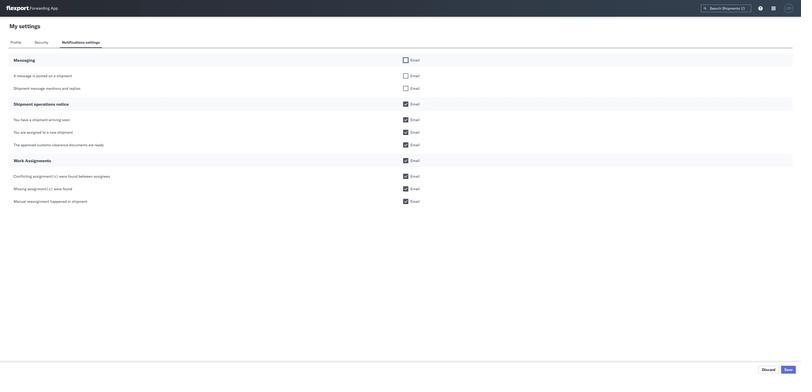 Task type: describe. For each thing, give the bounding box(es) containing it.
assignees
[[94, 174, 110, 179]]

to
[[42, 130, 46, 135]]

shipment message mentions and replies
[[14, 86, 81, 91]]

Search Shipments (/) text field
[[702, 4, 752, 12]]

reassignment
[[27, 199, 49, 204]]

between
[[79, 174, 93, 179]]

missing
[[14, 187, 27, 191]]

os button
[[784, 2, 796, 14]]

email for work assignments
[[411, 158, 420, 163]]

found for conflicting assignment(s) were found between assignees
[[68, 174, 78, 179]]

notifications settings button
[[60, 38, 102, 48]]

email for you have a shipment arriving soon
[[411, 118, 420, 122]]

email for conflicting assignment(s) were found between assignees
[[411, 174, 420, 179]]

security
[[35, 40, 48, 45]]

shipment for shipment operations notice
[[14, 102, 33, 107]]

have
[[21, 118, 28, 122]]

missing assignment(s) were found
[[14, 187, 72, 191]]

assignment(s) for missing
[[27, 187, 53, 191]]

os
[[787, 6, 792, 10]]

soon
[[62, 118, 70, 122]]

you for you have a shipment arriving soon
[[14, 118, 20, 122]]

messaging
[[14, 58, 35, 63]]

shipment for shipment message mentions and replies
[[14, 86, 29, 91]]

forwarding app link
[[6, 6, 58, 11]]

forwarding
[[30, 6, 50, 11]]

work
[[14, 158, 24, 163]]

posted
[[36, 74, 48, 78]]

security button
[[33, 38, 52, 48]]

flexport. image
[[6, 6, 30, 11]]

manual
[[14, 199, 26, 204]]

0 vertical spatial are
[[21, 130, 26, 135]]

discard button
[[759, 366, 780, 374]]

shipment operations notice
[[14, 102, 69, 107]]

profile button
[[8, 38, 24, 48]]

you are assigned to a new shipment
[[14, 130, 73, 135]]

in
[[68, 199, 71, 204]]

1 horizontal spatial a
[[47, 130, 49, 135]]

settings for my settings
[[19, 23, 40, 30]]

notifications settings
[[62, 40, 100, 45]]

my
[[9, 23, 18, 30]]

save button
[[782, 366, 797, 374]]

assigned
[[27, 130, 42, 135]]

arriving
[[49, 118, 61, 122]]

clearance
[[52, 143, 68, 147]]

approved
[[21, 143, 36, 147]]

1 vertical spatial are
[[89, 143, 94, 147]]



Task type: locate. For each thing, give the bounding box(es) containing it.
1 vertical spatial assignment(s)
[[27, 187, 53, 191]]

6 email from the top
[[411, 130, 420, 135]]

1 horizontal spatial are
[[89, 143, 94, 147]]

conflicting assignment(s) were found between assignees
[[14, 174, 110, 179]]

0 vertical spatial found
[[68, 174, 78, 179]]

were up happened
[[54, 187, 62, 191]]

save
[[785, 367, 794, 372]]

new
[[50, 130, 56, 135]]

email for you are assigned to a new shipment
[[411, 130, 420, 135]]

on
[[49, 74, 53, 78]]

were left between
[[59, 174, 67, 179]]

7 email from the top
[[411, 143, 420, 147]]

settings right 'my'
[[19, 23, 40, 30]]

shipment right new
[[57, 130, 73, 135]]

email for shipment operations notice
[[411, 102, 420, 107]]

you have a shipment arriving soon
[[14, 118, 70, 122]]

the approved customs clearance documents are ready
[[14, 143, 104, 147]]

11 email from the top
[[411, 199, 420, 204]]

customs
[[37, 143, 51, 147]]

is
[[32, 74, 35, 78]]

a message is posted on a shipment
[[14, 74, 72, 78]]

1 vertical spatial found
[[63, 187, 72, 191]]

9 email from the top
[[411, 174, 420, 179]]

email
[[411, 58, 420, 63], [411, 74, 420, 78], [411, 86, 420, 91], [411, 102, 420, 107], [411, 118, 420, 122], [411, 130, 420, 135], [411, 143, 420, 147], [411, 158, 420, 163], [411, 174, 420, 179], [411, 187, 420, 191], [411, 199, 420, 204]]

8 email from the top
[[411, 158, 420, 163]]

1 you from the top
[[14, 118, 20, 122]]

0 vertical spatial you
[[14, 118, 20, 122]]

5 email from the top
[[411, 118, 420, 122]]

0 vertical spatial shipment
[[14, 86, 29, 91]]

email for messaging
[[411, 58, 420, 63]]

2 vertical spatial a
[[47, 130, 49, 135]]

found left between
[[68, 174, 78, 179]]

discard
[[763, 367, 776, 372]]

1 vertical spatial a
[[29, 118, 31, 122]]

settings right notifications
[[86, 40, 100, 45]]

and
[[62, 86, 68, 91]]

notifications
[[62, 40, 85, 45]]

were for missing
[[54, 187, 62, 191]]

4 email from the top
[[411, 102, 420, 107]]

documents
[[69, 143, 88, 147]]

a
[[14, 74, 16, 78]]

None checkbox
[[404, 102, 409, 107], [404, 117, 409, 122], [404, 199, 409, 204], [404, 102, 409, 107], [404, 117, 409, 122], [404, 199, 409, 204]]

you
[[14, 118, 20, 122], [14, 130, 20, 135]]

you for you are assigned to a new shipment
[[14, 130, 20, 135]]

0 vertical spatial a
[[54, 74, 56, 78]]

are left assigned
[[21, 130, 26, 135]]

found
[[68, 174, 78, 179], [63, 187, 72, 191]]

3 email from the top
[[411, 86, 420, 91]]

conflicting
[[14, 174, 32, 179]]

message
[[17, 74, 31, 78], [30, 86, 45, 91]]

0 vertical spatial settings
[[19, 23, 40, 30]]

1 vertical spatial shipment
[[14, 102, 33, 107]]

were for conflicting
[[59, 174, 67, 179]]

1 vertical spatial settings
[[86, 40, 100, 45]]

1 horizontal spatial settings
[[86, 40, 100, 45]]

shipment up have
[[14, 102, 33, 107]]

the
[[14, 143, 20, 147]]

assignments
[[25, 158, 51, 163]]

shipment
[[57, 74, 72, 78], [32, 118, 48, 122], [57, 130, 73, 135], [72, 199, 87, 204]]

1 shipment from the top
[[14, 86, 29, 91]]

my settings
[[9, 23, 40, 30]]

assignment(s) up missing assignment(s) were found
[[33, 174, 58, 179]]

email for a message is posted on a shipment
[[411, 74, 420, 78]]

replies
[[69, 86, 81, 91]]

were
[[59, 174, 67, 179], [54, 187, 62, 191]]

assignment(s)
[[33, 174, 58, 179], [27, 187, 53, 191]]

2 shipment from the top
[[14, 102, 33, 107]]

found up "in"
[[63, 187, 72, 191]]

0 vertical spatial were
[[59, 174, 67, 179]]

10 email from the top
[[411, 187, 420, 191]]

0 horizontal spatial a
[[29, 118, 31, 122]]

app
[[51, 6, 58, 11]]

message for a
[[17, 74, 31, 78]]

manual reassignment happened in shipment
[[14, 199, 87, 204]]

happened
[[50, 199, 67, 204]]

0 vertical spatial message
[[17, 74, 31, 78]]

1 vertical spatial you
[[14, 130, 20, 135]]

a right to
[[47, 130, 49, 135]]

0 vertical spatial assignment(s)
[[33, 174, 58, 179]]

are left ready
[[89, 143, 94, 147]]

a
[[54, 74, 56, 78], [29, 118, 31, 122], [47, 130, 49, 135]]

shipment
[[14, 86, 29, 91], [14, 102, 33, 107]]

forwarding app
[[30, 6, 58, 11]]

1 vertical spatial message
[[30, 86, 45, 91]]

profile
[[10, 40, 21, 45]]

settings for notifications settings
[[86, 40, 100, 45]]

email for missing assignment(s) were found
[[411, 187, 420, 191]]

2 you from the top
[[14, 130, 20, 135]]

found for missing assignment(s) were found
[[63, 187, 72, 191]]

2 horizontal spatial a
[[54, 74, 56, 78]]

mentions
[[46, 86, 61, 91]]

work assignments
[[14, 158, 51, 163]]

ready
[[95, 143, 104, 147]]

you left have
[[14, 118, 20, 122]]

message for shipment
[[30, 86, 45, 91]]

None checkbox
[[404, 58, 409, 63], [404, 73, 409, 79], [404, 86, 409, 91], [404, 130, 409, 135], [404, 142, 409, 148], [404, 158, 409, 163], [404, 174, 409, 179], [404, 186, 409, 192], [404, 58, 409, 63], [404, 73, 409, 79], [404, 86, 409, 91], [404, 130, 409, 135], [404, 142, 409, 148], [404, 158, 409, 163], [404, 174, 409, 179], [404, 186, 409, 192]]

operations
[[34, 102, 55, 107]]

you up the in the left of the page
[[14, 130, 20, 135]]

0 horizontal spatial settings
[[19, 23, 40, 30]]

a right the on
[[54, 74, 56, 78]]

email for shipment message mentions and replies
[[411, 86, 420, 91]]

shipment right "in"
[[72, 199, 87, 204]]

notice
[[56, 102, 69, 107]]

settings inside button
[[86, 40, 100, 45]]

email for the approved customs clearance documents are ready
[[411, 143, 420, 147]]

assignment(s) up reassignment
[[27, 187, 53, 191]]

a right have
[[29, 118, 31, 122]]

1 vertical spatial were
[[54, 187, 62, 191]]

shipment up and
[[57, 74, 72, 78]]

1 email from the top
[[411, 58, 420, 63]]

shipment up the you are assigned to a new shipment
[[32, 118, 48, 122]]

email for manual reassignment happened in shipment
[[411, 199, 420, 204]]

shipment down a
[[14, 86, 29, 91]]

message down is
[[30, 86, 45, 91]]

2 email from the top
[[411, 74, 420, 78]]

assignment(s) for conflicting
[[33, 174, 58, 179]]

0 horizontal spatial are
[[21, 130, 26, 135]]

are
[[21, 130, 26, 135], [89, 143, 94, 147]]

message right a
[[17, 74, 31, 78]]

settings
[[19, 23, 40, 30], [86, 40, 100, 45]]



Task type: vqa. For each thing, say whether or not it's contained in the screenshot.
2nd could from left
no



